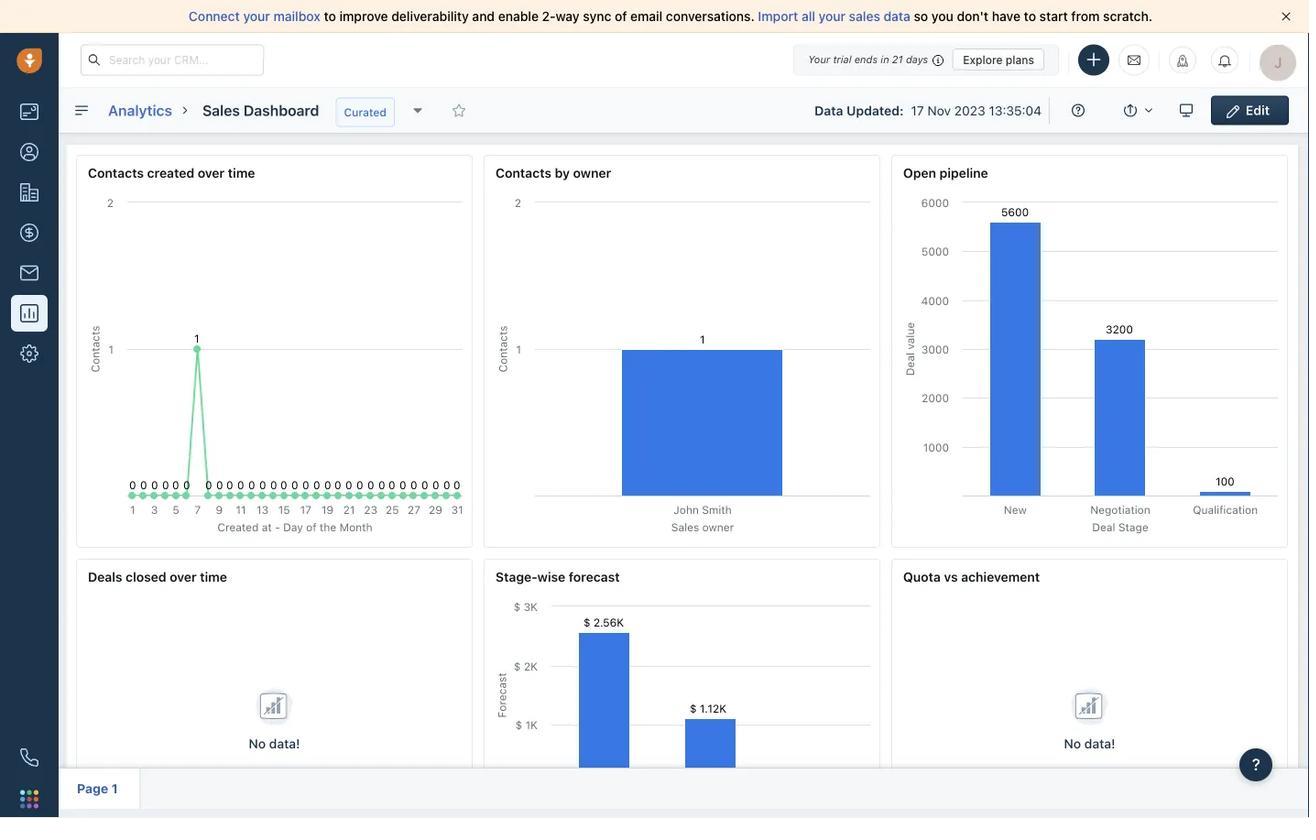 Task type: locate. For each thing, give the bounding box(es) containing it.
0 horizontal spatial to
[[324, 9, 336, 24]]

your right all
[[819, 9, 846, 24]]

phone image
[[20, 749, 38, 767]]

your left mailbox
[[243, 9, 270, 24]]

2 your from the left
[[819, 9, 846, 24]]

0 horizontal spatial your
[[243, 9, 270, 24]]

1 your from the left
[[243, 9, 270, 24]]

so
[[914, 9, 929, 24]]

explore plans
[[964, 53, 1035, 66]]

and
[[472, 9, 495, 24]]

1 horizontal spatial to
[[1024, 9, 1037, 24]]

you
[[932, 9, 954, 24]]

sales
[[849, 9, 881, 24]]

freshworks switcher image
[[20, 790, 38, 809]]

in
[[881, 54, 890, 66]]

have
[[993, 9, 1021, 24]]

connect your mailbox to improve deliverability and enable 2-way sync of email conversations. import all your sales data so you don't have to start from scratch.
[[189, 9, 1153, 24]]

to right mailbox
[[324, 9, 336, 24]]

connect your mailbox link
[[189, 9, 324, 24]]

21
[[893, 54, 904, 66]]

to
[[324, 9, 336, 24], [1024, 9, 1037, 24]]

your trial ends in 21 days
[[809, 54, 929, 66]]

Search your CRM... text field
[[81, 44, 264, 76]]

email
[[631, 9, 663, 24]]

email image
[[1128, 53, 1141, 68]]

all
[[802, 9, 816, 24]]

scratch.
[[1104, 9, 1153, 24]]

your
[[243, 9, 270, 24], [819, 9, 846, 24]]

way
[[556, 9, 580, 24]]

2 to from the left
[[1024, 9, 1037, 24]]

sync
[[583, 9, 612, 24]]

enable
[[498, 9, 539, 24]]

mailbox
[[274, 9, 321, 24]]

1 horizontal spatial your
[[819, 9, 846, 24]]

to left start
[[1024, 9, 1037, 24]]

phone element
[[11, 740, 48, 776]]

start
[[1040, 9, 1069, 24]]



Task type: describe. For each thing, give the bounding box(es) containing it.
close image
[[1282, 12, 1292, 21]]

your
[[809, 54, 831, 66]]

deliverability
[[392, 9, 469, 24]]

1 to from the left
[[324, 9, 336, 24]]

ends
[[855, 54, 878, 66]]

import
[[758, 9, 799, 24]]

connect
[[189, 9, 240, 24]]

don't
[[957, 9, 989, 24]]

conversations.
[[666, 9, 755, 24]]

plans
[[1006, 53, 1035, 66]]

import all your sales data link
[[758, 9, 914, 24]]

from
[[1072, 9, 1100, 24]]

days
[[906, 54, 929, 66]]

improve
[[340, 9, 388, 24]]

of
[[615, 9, 627, 24]]

explore
[[964, 53, 1003, 66]]

explore plans link
[[954, 49, 1045, 71]]

trial
[[834, 54, 852, 66]]

data
[[884, 9, 911, 24]]

2-
[[542, 9, 556, 24]]



